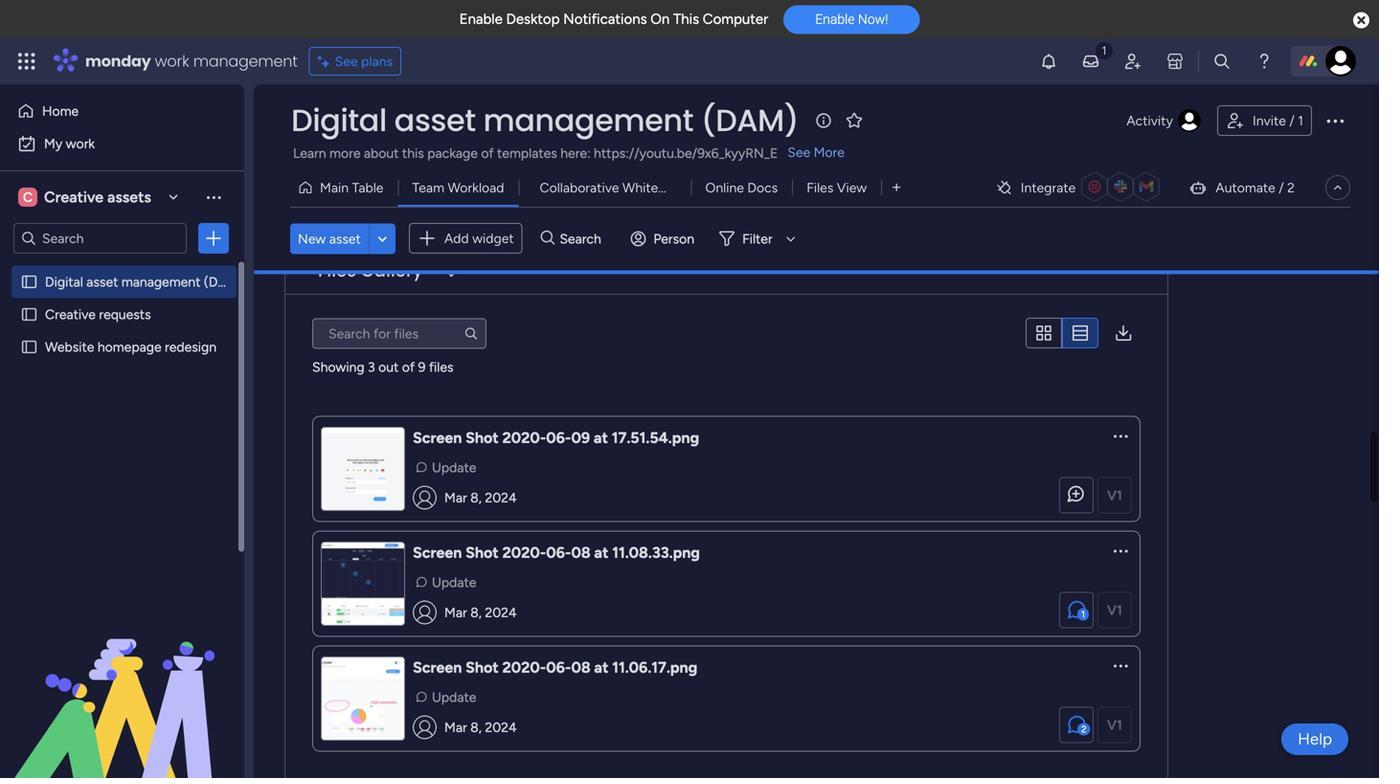 Task type: describe. For each thing, give the bounding box(es) containing it.
notifications image
[[1039, 52, 1059, 71]]

https://youtu.be/9x6_kyyrn_e
[[594, 145, 778, 161]]

monday
[[85, 50, 151, 72]]

online docs button
[[691, 172, 793, 203]]

2020- for 11.06.17
[[502, 659, 546, 677]]

mar 8, 2024 for screen shot 2020-06-09 at 17.51.54 .png
[[445, 490, 517, 506]]

v1 for screen shot 2020-06-09 at 17.51.54 .png
[[1108, 488, 1123, 504]]

my work
[[44, 136, 95, 152]]

mark as current image for screen shot 2020-06-09 at 17.51.54 .png
[[1111, 427, 1130, 446]]

see plans button
[[309, 47, 402, 76]]

templates
[[497, 145, 557, 161]]

8, for screen shot 2020-06-08 at 11.08.33
[[471, 605, 482, 621]]

collaborative whiteboard
[[540, 180, 693, 196]]

1 image
[[1096, 39, 1113, 61]]

of inside learn more about this package of templates here: https://youtu.be/9x6_kyyrn_e see more
[[481, 145, 494, 161]]

0 vertical spatial management
[[193, 50, 298, 72]]

workload
[[448, 180, 504, 196]]

workspace selection element
[[18, 186, 154, 209]]

showing 3 out of 9 files
[[312, 359, 454, 376]]

files view button
[[793, 172, 882, 203]]

invite
[[1253, 113, 1286, 129]]

9
[[418, 359, 426, 376]]

monday marketplace image
[[1166, 52, 1185, 71]]

at for 11.08.33
[[594, 544, 609, 562]]

update button for screen shot 2020-06-08 at 11.06.17
[[413, 687, 482, 708]]

website homepage redesign
[[45, 339, 217, 355]]

homepage
[[98, 339, 162, 355]]

this
[[402, 145, 424, 161]]

files view
[[807, 180, 867, 196]]

at for 17.51.54
[[594, 429, 608, 447]]

files
[[807, 180, 834, 196]]

at for 11.06.17
[[594, 659, 609, 677]]

invite members image
[[1124, 52, 1143, 71]]

showing
[[312, 359, 365, 376]]

0 vertical spatial digital
[[291, 99, 387, 142]]

new
[[298, 231, 326, 247]]

17.51.54
[[612, 429, 668, 447]]

enable for enable now!
[[815, 11, 855, 27]]

add widget button
[[409, 223, 523, 254]]

john smith image
[[1326, 46, 1357, 77]]

screen shot 2020-06-08 at 11.08.33 .png
[[413, 544, 700, 562]]

public board image
[[20, 338, 38, 356]]

add widget
[[444, 230, 514, 247]]

enable now! button
[[784, 5, 920, 34]]

screen shot 2020-06-09 at 17.51.54 .png
[[413, 429, 699, 447]]

invite / 1 button
[[1218, 105, 1312, 136]]

learn more about this package of templates here: https://youtu.be/9x6_kyyrn_e see more
[[293, 144, 845, 161]]

home link
[[11, 96, 233, 126]]

mar for screen shot 2020-06-09 at 17.51.54 .png
[[445, 490, 467, 506]]

0 horizontal spatial (dam)
[[204, 274, 243, 290]]

2020- for 11.08.33
[[502, 544, 546, 562]]

screen for screen shot 2020-06-08 at 11.06.17 .png
[[413, 659, 462, 677]]

filter
[[743, 231, 773, 247]]

help image
[[1255, 52, 1274, 71]]

assets
[[107, 188, 151, 206]]

show board description image
[[812, 111, 835, 130]]

widget
[[472, 230, 514, 247]]

v1 for screen shot 2020-06-08 at 11.08.33 .png
[[1108, 603, 1123, 619]]

integrate
[[1021, 180, 1076, 196]]

2024 for screen shot 2020-06-08 at 11.08.33
[[485, 605, 517, 621]]

whiteboard
[[623, 180, 693, 196]]

home
[[42, 103, 79, 119]]

view
[[837, 180, 867, 196]]

/ for 1
[[1290, 113, 1295, 129]]

enable desktop notifications on this computer
[[459, 11, 769, 28]]

see plans
[[335, 53, 393, 69]]

automate
[[1216, 180, 1276, 196]]

collaborative whiteboard button
[[519, 172, 693, 203]]

8, for screen shot 2020-06-09 at 17.51.54
[[471, 490, 482, 506]]

redesign
[[165, 339, 217, 355]]

update button for screen shot 2020-06-09 at 17.51.54
[[413, 457, 482, 479]]

main table button
[[290, 172, 398, 203]]

v2 search image
[[541, 228, 555, 250]]

creative for creative requests
[[45, 307, 96, 323]]

dapulse drag handle 3 image
[[297, 264, 305, 278]]

monday work management
[[85, 50, 298, 72]]

gallery layout group
[[1026, 318, 1099, 349]]

website
[[45, 339, 94, 355]]

update for screen shot 2020-06-08 at 11.08.33 .png
[[432, 575, 477, 591]]

mar 8, 2024 for screen shot 2020-06-08 at 11.06.17 .png
[[445, 720, 517, 736]]

search everything image
[[1213, 52, 1232, 71]]

learn
[[293, 145, 326, 161]]

management inside list box
[[121, 274, 201, 290]]

collaborative
[[540, 180, 619, 196]]

mark as current image
[[1111, 657, 1130, 676]]

add view image
[[893, 181, 901, 195]]

more
[[814, 144, 845, 160]]

shot for screen shot 2020-06-09 at 17.51.54 .png
[[466, 429, 499, 447]]

creative for creative assets
[[44, 188, 104, 206]]

public board image for creative requests
[[20, 306, 38, 324]]

activity button
[[1119, 105, 1210, 136]]

Search field
[[555, 225, 612, 252]]

.png for screen shot 2020-06-08 at 11.08.33 .png
[[669, 544, 700, 562]]

docs
[[748, 180, 778, 196]]

this
[[673, 11, 699, 28]]

mar for screen shot 2020-06-08 at 11.06.17 .png
[[445, 720, 467, 736]]

list box containing digital asset management (dam)
[[0, 262, 244, 622]]

integrate button
[[988, 168, 1174, 208]]

c
[[23, 189, 33, 205]]

1 horizontal spatial digital asset management (dam)
[[291, 99, 799, 142]]

add
[[444, 230, 469, 247]]

1 vertical spatial management
[[483, 99, 694, 142]]

public board image for digital asset management (dam)
[[20, 273, 38, 291]]

digital inside list box
[[45, 274, 83, 290]]

workspace image
[[18, 187, 37, 208]]

out
[[379, 359, 399, 376]]

invite / 1
[[1253, 113, 1304, 129]]

lottie animation image
[[0, 585, 244, 779]]

new asset
[[298, 231, 361, 247]]

activity
[[1127, 113, 1174, 129]]

creative requests
[[45, 307, 151, 323]]



Task type: vqa. For each thing, say whether or not it's contained in the screenshot.
out at the left top of page
yes



Task type: locate. For each thing, give the bounding box(es) containing it.
of right 'package'
[[481, 145, 494, 161]]

06- left 11.06.17
[[546, 659, 571, 677]]

1 horizontal spatial 1
[[1298, 113, 1304, 129]]

help
[[1298, 730, 1333, 750]]

0 vertical spatial (dam)
[[701, 99, 799, 142]]

see left more
[[788, 144, 811, 160]]

team workload button
[[398, 172, 519, 203]]

my
[[44, 136, 62, 152]]

.png for screen shot 2020-06-09 at 17.51.54 .png
[[668, 429, 699, 447]]

0 vertical spatial at
[[594, 429, 608, 447]]

06- for 11.06.17
[[546, 659, 571, 677]]

1 vertical spatial 8,
[[471, 605, 482, 621]]

1 vertical spatial (dam)
[[204, 274, 243, 290]]

creative inside list box
[[45, 307, 96, 323]]

0 vertical spatial work
[[155, 50, 189, 72]]

2 vertical spatial 2020-
[[502, 659, 546, 677]]

update feed image
[[1082, 52, 1101, 71]]

main
[[320, 180, 349, 196]]

/
[[1290, 113, 1295, 129], [1279, 180, 1284, 196]]

08
[[571, 544, 591, 562], [571, 659, 591, 677]]

0 vertical spatial asset
[[394, 99, 476, 142]]

mar
[[445, 490, 467, 506], [445, 605, 467, 621], [445, 720, 467, 736]]

2 06- from the top
[[546, 544, 571, 562]]

mar for screen shot 2020-06-08 at 11.08.33 .png
[[445, 605, 467, 621]]

2 mark as current image from the top
[[1111, 542, 1130, 561]]

asset inside new asset button
[[329, 231, 361, 247]]

1 vertical spatial /
[[1279, 180, 1284, 196]]

08 for 11.06.17
[[571, 659, 591, 677]]

0 vertical spatial 2024
[[485, 490, 517, 506]]

online
[[706, 180, 744, 196]]

digital asset management (dam) up templates
[[291, 99, 799, 142]]

(dam)
[[701, 99, 799, 142], [204, 274, 243, 290]]

0 vertical spatial 2020-
[[502, 429, 546, 447]]

1 vertical spatial of
[[402, 359, 415, 376]]

shot for screen shot 2020-06-08 at 11.08.33 .png
[[466, 544, 499, 562]]

asset up creative requests
[[86, 274, 118, 290]]

/ right invite
[[1290, 113, 1295, 129]]

2 8, from the top
[[471, 605, 482, 621]]

1 update from the top
[[432, 460, 477, 476]]

desktop
[[506, 11, 560, 28]]

0 horizontal spatial 2
[[1082, 724, 1087, 736]]

0 vertical spatial 06-
[[546, 429, 571, 447]]

3 06- from the top
[[546, 659, 571, 677]]

person
[[654, 231, 695, 247]]

public board image
[[20, 273, 38, 291], [20, 306, 38, 324]]

2 enable from the left
[[815, 11, 855, 27]]

0 horizontal spatial enable
[[459, 11, 503, 28]]

0 vertical spatial 08
[[571, 544, 591, 562]]

1 vertical spatial digital
[[45, 274, 83, 290]]

2 update button from the top
[[413, 572, 482, 593]]

1 inside button
[[1298, 113, 1304, 129]]

2 vertical spatial management
[[121, 274, 201, 290]]

3 2024 from the top
[[485, 720, 517, 736]]

mar 8, 2024
[[445, 490, 517, 506], [445, 605, 517, 621], [445, 720, 517, 736]]

asset up 'package'
[[394, 99, 476, 142]]

0 vertical spatial /
[[1290, 113, 1295, 129]]

1 update button from the top
[[413, 457, 482, 479]]

1 vertical spatial .png
[[669, 544, 700, 562]]

Search in workspace field
[[40, 228, 160, 250]]

1 2020- from the top
[[502, 429, 546, 447]]

option
[[0, 265, 244, 269]]

work for my
[[66, 136, 95, 152]]

1 mar 8, 2024 from the top
[[445, 490, 517, 506]]

2 shot from the top
[[466, 544, 499, 562]]

0 horizontal spatial /
[[1279, 180, 1284, 196]]

/ inside button
[[1290, 113, 1295, 129]]

1 mar from the top
[[445, 490, 467, 506]]

08 left 11.06.17
[[571, 659, 591, 677]]

package
[[428, 145, 478, 161]]

1 screen from the top
[[413, 429, 462, 447]]

see inside button
[[335, 53, 358, 69]]

here:
[[561, 145, 591, 161]]

1 vertical spatial shot
[[466, 544, 499, 562]]

1 vertical spatial see
[[788, 144, 811, 160]]

mar 8, 2024 up the screen shot 2020-06-08 at 11.06.17 .png
[[445, 605, 517, 621]]

asset right new
[[329, 231, 361, 247]]

plans
[[361, 53, 393, 69]]

1 vertical spatial 08
[[571, 659, 591, 677]]

enable now!
[[815, 11, 888, 27]]

notifications
[[563, 11, 647, 28]]

1 vertical spatial screen
[[413, 544, 462, 562]]

2 vertical spatial shot
[[466, 659, 499, 677]]

more
[[330, 145, 361, 161]]

3 update button from the top
[[413, 687, 482, 708]]

2 vertical spatial update
[[432, 690, 477, 706]]

see left plans
[[335, 53, 358, 69]]

3 8, from the top
[[471, 720, 482, 736]]

update for screen shot 2020-06-09 at 17.51.54 .png
[[432, 460, 477, 476]]

1 v1 from the top
[[1108, 488, 1123, 504]]

1 vertical spatial 2020-
[[502, 544, 546, 562]]

1 8, from the top
[[471, 490, 482, 506]]

main table
[[320, 180, 384, 196]]

0 vertical spatial screen
[[413, 429, 462, 447]]

2 vertical spatial v1
[[1108, 718, 1123, 734]]

update for screen shot 2020-06-08 at 11.06.17 .png
[[432, 690, 477, 706]]

0 vertical spatial 2
[[1288, 180, 1295, 196]]

2 vertical spatial at
[[594, 659, 609, 677]]

management
[[193, 50, 298, 72], [483, 99, 694, 142], [121, 274, 201, 290]]

mar 8, 2024 down the screen shot 2020-06-08 at 11.06.17 .png
[[445, 720, 517, 736]]

1 mark as current image from the top
[[1111, 427, 1130, 446]]

2 vertical spatial screen
[[413, 659, 462, 677]]

person button
[[623, 223, 706, 254]]

3 screen from the top
[[413, 659, 462, 677]]

enable for enable desktop notifications on this computer
[[459, 11, 503, 28]]

1 enable from the left
[[459, 11, 503, 28]]

asset
[[394, 99, 476, 142], [329, 231, 361, 247], [86, 274, 118, 290]]

work for monday
[[155, 50, 189, 72]]

creative assets
[[44, 188, 151, 206]]

0 vertical spatial creative
[[44, 188, 104, 206]]

1 vertical spatial mar 8, 2024
[[445, 605, 517, 621]]

requests
[[99, 307, 151, 323]]

0 vertical spatial mar 8, 2024
[[445, 490, 517, 506]]

2024 up screen shot 2020-06-08 at 11.08.33 .png
[[485, 490, 517, 506]]

my work option
[[11, 128, 233, 159]]

help button
[[1282, 724, 1349, 756]]

creative up website at the top
[[45, 307, 96, 323]]

08 for 11.08.33
[[571, 544, 591, 562]]

mark as current image for screen shot 2020-06-08 at 11.08.33 .png
[[1111, 542, 1130, 561]]

0 vertical spatial mark as current image
[[1111, 427, 1130, 446]]

0 horizontal spatial 1
[[1082, 609, 1086, 621]]

home option
[[11, 96, 233, 126]]

work inside 'my work' option
[[66, 136, 95, 152]]

digital asset management (dam)
[[291, 99, 799, 142], [45, 274, 243, 290]]

creative inside workspace selection element
[[44, 188, 104, 206]]

09
[[571, 429, 590, 447]]

list box
[[0, 262, 244, 622]]

on
[[651, 11, 670, 28]]

my work link
[[11, 128, 233, 159]]

creative right workspace image
[[44, 188, 104, 206]]

2024 for screen shot 2020-06-09 at 17.51.54
[[485, 490, 517, 506]]

collapse board header image
[[1331, 180, 1346, 195]]

.png for screen shot 2020-06-08 at 11.06.17 .png
[[667, 659, 698, 677]]

shot
[[466, 429, 499, 447], [466, 544, 499, 562], [466, 659, 499, 677]]

1 horizontal spatial asset
[[329, 231, 361, 247]]

options image
[[204, 229, 223, 248]]

1 vertical spatial asset
[[329, 231, 361, 247]]

1 vertical spatial 1
[[1082, 609, 1086, 621]]

add to favorites image
[[845, 111, 864, 130]]

.png
[[668, 429, 699, 447], [669, 544, 700, 562], [667, 659, 698, 677]]

1 horizontal spatial (dam)
[[701, 99, 799, 142]]

1 horizontal spatial /
[[1290, 113, 1295, 129]]

lottie animation element
[[0, 585, 244, 779]]

enable inside button
[[815, 11, 855, 27]]

/ for 2
[[1279, 180, 1284, 196]]

update
[[432, 460, 477, 476], [432, 575, 477, 591], [432, 690, 477, 706]]

see more link
[[786, 143, 847, 162]]

2020- for 17.51.54
[[502, 429, 546, 447]]

filter button
[[712, 223, 803, 254]]

shot for screen shot 2020-06-08 at 11.06.17 .png
[[466, 659, 499, 677]]

11.08.33
[[612, 544, 669, 562]]

Digital asset management (DAM) field
[[286, 99, 804, 142]]

0 horizontal spatial digital asset management (dam)
[[45, 274, 243, 290]]

3 mar 8, 2024 from the top
[[445, 720, 517, 736]]

3 shot from the top
[[466, 659, 499, 677]]

2 v1 from the top
[[1108, 603, 1123, 619]]

select product image
[[17, 52, 36, 71]]

06- left 11.08.33
[[546, 544, 571, 562]]

at left 11.06.17
[[594, 659, 609, 677]]

workspace options image
[[204, 188, 223, 207]]

3 update from the top
[[432, 690, 477, 706]]

angle down image
[[378, 232, 387, 246]]

06- for 17.51.54
[[546, 429, 571, 447]]

06- for 11.08.33
[[546, 544, 571, 562]]

11.06.17
[[612, 659, 667, 677]]

1 vertical spatial 2024
[[485, 605, 517, 621]]

1 horizontal spatial of
[[481, 145, 494, 161]]

arrow down image
[[780, 227, 803, 250]]

0 horizontal spatial see
[[335, 53, 358, 69]]

0 vertical spatial 1
[[1298, 113, 1304, 129]]

update button for screen shot 2020-06-08 at 11.08.33
[[413, 572, 482, 593]]

1 horizontal spatial digital
[[291, 99, 387, 142]]

screen shot 2020-06-08 at 11.06.17 .png
[[413, 659, 698, 677]]

2 horizontal spatial asset
[[394, 99, 476, 142]]

1 vertical spatial mark as current image
[[1111, 542, 1130, 561]]

more dots image
[[1131, 264, 1145, 278]]

now!
[[858, 11, 888, 27]]

2024 for screen shot 2020-06-08 at 11.06.17
[[485, 720, 517, 736]]

work right monday
[[155, 50, 189, 72]]

/ right automate
[[1279, 180, 1284, 196]]

3
[[368, 359, 375, 376]]

1 2024 from the top
[[485, 490, 517, 506]]

2024 down the screen shot 2020-06-08 at 11.06.17 .png
[[485, 720, 517, 736]]

1 vertical spatial digital asset management (dam)
[[45, 274, 243, 290]]

0 horizontal spatial digital
[[45, 274, 83, 290]]

v1
[[1108, 488, 1123, 504], [1108, 603, 1123, 619], [1108, 718, 1123, 734]]

options image
[[1324, 109, 1347, 132]]

of left "9"
[[402, 359, 415, 376]]

mar 8, 2024 up screen shot 2020-06-08 at 11.08.33 .png
[[445, 490, 517, 506]]

enable left desktop
[[459, 11, 503, 28]]

2 vertical spatial mar 8, 2024
[[445, 720, 517, 736]]

0 horizontal spatial asset
[[86, 274, 118, 290]]

0 vertical spatial mar
[[445, 490, 467, 506]]

1 vertical spatial mar
[[445, 605, 467, 621]]

08 left 11.08.33
[[571, 544, 591, 562]]

2 public board image from the top
[[20, 306, 38, 324]]

of
[[481, 145, 494, 161], [402, 359, 415, 376]]

3 2020- from the top
[[502, 659, 546, 677]]

download image
[[1114, 324, 1133, 343]]

digital up more
[[291, 99, 387, 142]]

0 vertical spatial update button
[[413, 457, 482, 479]]

work right my
[[66, 136, 95, 152]]

None field
[[313, 259, 428, 284]]

2 vertical spatial 06-
[[546, 659, 571, 677]]

1 public board image from the top
[[20, 273, 38, 291]]

table
[[352, 180, 384, 196]]

1 vertical spatial public board image
[[20, 306, 38, 324]]

screen for screen shot 2020-06-09 at 17.51.54 .png
[[413, 429, 462, 447]]

2 vertical spatial 2024
[[485, 720, 517, 736]]

2 2024 from the top
[[485, 605, 517, 621]]

at
[[594, 429, 608, 447], [594, 544, 609, 562], [594, 659, 609, 677]]

1 vertical spatial 06-
[[546, 544, 571, 562]]

2 vertical spatial update button
[[413, 687, 482, 708]]

0 vertical spatial public board image
[[20, 273, 38, 291]]

screen
[[413, 429, 462, 447], [413, 544, 462, 562], [413, 659, 462, 677]]

0 horizontal spatial work
[[66, 136, 95, 152]]

0 vertical spatial v1
[[1108, 488, 1123, 504]]

0 vertical spatial see
[[335, 53, 358, 69]]

at left 11.08.33
[[594, 544, 609, 562]]

1 vertical spatial work
[[66, 136, 95, 152]]

update button
[[413, 457, 482, 479], [413, 572, 482, 593], [413, 687, 482, 708]]

2020-
[[502, 429, 546, 447], [502, 544, 546, 562], [502, 659, 546, 677]]

0 vertical spatial .png
[[668, 429, 699, 447]]

1 vertical spatial update
[[432, 575, 477, 591]]

digital up creative requests
[[45, 274, 83, 290]]

mar 8, 2024 for screen shot 2020-06-08 at 11.08.33 .png
[[445, 605, 517, 621]]

3 mar from the top
[[445, 720, 467, 736]]

2024 up the screen shot 2020-06-08 at 11.06.17 .png
[[485, 605, 517, 621]]

mark as current image
[[1111, 427, 1130, 446], [1111, 542, 1130, 561]]

team workload
[[412, 180, 504, 196]]

2 vertical spatial mar
[[445, 720, 467, 736]]

creative
[[44, 188, 104, 206], [45, 307, 96, 323]]

files
[[429, 359, 454, 376]]

06-
[[546, 429, 571, 447], [546, 544, 571, 562], [546, 659, 571, 677]]

(dam) up online docs
[[701, 99, 799, 142]]

8, for screen shot 2020-06-08 at 11.06.17
[[471, 720, 482, 736]]

2 update from the top
[[432, 575, 477, 591]]

enable left the now!
[[815, 11, 855, 27]]

1 horizontal spatial enable
[[815, 11, 855, 27]]

0 vertical spatial shot
[[466, 429, 499, 447]]

2 mar 8, 2024 from the top
[[445, 605, 517, 621]]

new asset button
[[290, 223, 369, 254]]

team
[[412, 180, 445, 196]]

2 2020- from the top
[[502, 544, 546, 562]]

digital
[[291, 99, 387, 142], [45, 274, 83, 290]]

2 screen from the top
[[413, 544, 462, 562]]

v1 for screen shot 2020-06-08 at 11.06.17 .png
[[1108, 718, 1123, 734]]

screen for screen shot 2020-06-08 at 11.08.33 .png
[[413, 544, 462, 562]]

8,
[[471, 490, 482, 506], [471, 605, 482, 621], [471, 720, 482, 736]]

2 vertical spatial .png
[[667, 659, 698, 677]]

digital asset management (dam) up requests
[[45, 274, 243, 290]]

(dam) down options image
[[204, 274, 243, 290]]

1 horizontal spatial work
[[155, 50, 189, 72]]

1 vertical spatial creative
[[45, 307, 96, 323]]

3 v1 from the top
[[1108, 718, 1123, 734]]

2 vertical spatial 8,
[[471, 720, 482, 736]]

1 vertical spatial update button
[[413, 572, 482, 593]]

1 shot from the top
[[466, 429, 499, 447]]

0 vertical spatial of
[[481, 145, 494, 161]]

0 vertical spatial digital asset management (dam)
[[291, 99, 799, 142]]

1 06- from the top
[[546, 429, 571, 447]]

1 vertical spatial at
[[594, 544, 609, 562]]

1 vertical spatial 2
[[1082, 724, 1087, 736]]

1 horizontal spatial 2
[[1288, 180, 1295, 196]]

0 vertical spatial update
[[432, 460, 477, 476]]

at right 09
[[594, 429, 608, 447]]

online docs
[[706, 180, 778, 196]]

see inside learn more about this package of templates here: https://youtu.be/9x6_kyyrn_e see more
[[788, 144, 811, 160]]

1 vertical spatial v1
[[1108, 603, 1123, 619]]

06- left '17.51.54'
[[546, 429, 571, 447]]

1 horizontal spatial see
[[788, 144, 811, 160]]

0 vertical spatial 8,
[[471, 490, 482, 506]]

1 08 from the top
[[571, 544, 591, 562]]

Search for files search field
[[312, 318, 487, 349]]

automate / 2
[[1216, 180, 1295, 196]]

search image
[[464, 326, 479, 341]]

2 08 from the top
[[571, 659, 591, 677]]

None search field
[[312, 318, 487, 349]]

computer
[[703, 11, 769, 28]]

0 horizontal spatial of
[[402, 359, 415, 376]]

2 mar from the top
[[445, 605, 467, 621]]

2 vertical spatial asset
[[86, 274, 118, 290]]

dapulse close image
[[1354, 11, 1370, 31]]

about
[[364, 145, 399, 161]]

1
[[1298, 113, 1304, 129], [1082, 609, 1086, 621]]



